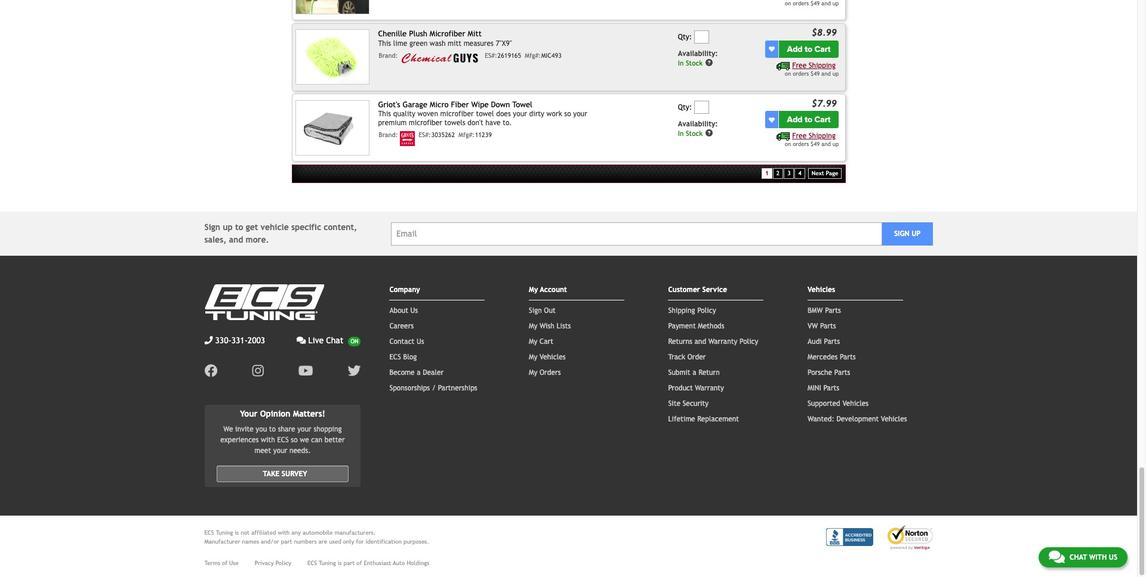 Task type: locate. For each thing, give the bounding box(es) containing it.
in left question sign image
[[678, 59, 684, 67]]

microfiber up towels at the left top of the page
[[440, 110, 474, 118]]

this down 'griot's'
[[378, 110, 391, 118]]

ecs inside ecs tuning is not affiliated with any automobile manufacturers. manufacturer names and/or part numbers are used only for identification purposes.
[[204, 530, 214, 537]]

shipping policy link
[[668, 307, 716, 315]]

1 horizontal spatial sign
[[529, 307, 542, 315]]

a left return
[[693, 369, 696, 378]]

a left dealer
[[417, 369, 421, 378]]

2 stock from the top
[[686, 129, 703, 138]]

0 vertical spatial comments image
[[297, 337, 306, 345]]

$49 up next
[[811, 141, 820, 148]]

0 horizontal spatial es#:
[[419, 131, 431, 139]]

question sign image
[[705, 129, 713, 138]]

comments image inside chat with us link
[[1049, 550, 1065, 565]]

work
[[547, 110, 562, 118]]

0 vertical spatial free shipping on orders $49 and up
[[785, 61, 839, 77]]

and up order at bottom
[[695, 338, 706, 347]]

1 vertical spatial add to cart
[[787, 115, 831, 125]]

0 vertical spatial with
[[261, 437, 275, 445]]

5 my from the top
[[529, 369, 538, 378]]

your down towel
[[513, 110, 527, 118]]

1 horizontal spatial chat
[[1070, 554, 1087, 562]]

my for my wish lists
[[529, 323, 538, 331]]

warranty
[[708, 338, 738, 347], [695, 385, 724, 393]]

1 vertical spatial free shipping on orders $49 and up
[[785, 132, 839, 148]]

instagram logo image
[[252, 365, 264, 378]]

1 vertical spatial availability:
[[678, 120, 718, 129]]

2 my from the top
[[529, 323, 538, 331]]

1 add to cart from the top
[[787, 44, 831, 54]]

2 horizontal spatial policy
[[740, 338, 758, 347]]

1 vertical spatial orders
[[793, 141, 809, 148]]

your up we
[[297, 426, 311, 434]]

stock left question sign icon
[[686, 129, 703, 138]]

$49 up $7.99
[[811, 70, 820, 77]]

in for $7.99
[[678, 129, 684, 138]]

0 vertical spatial orders
[[793, 70, 809, 77]]

shipping
[[809, 61, 836, 70], [809, 132, 836, 141], [668, 307, 695, 315]]

1 free from the top
[[792, 61, 807, 70]]

1 vertical spatial with
[[278, 530, 290, 537]]

to down $7.99
[[805, 115, 812, 125]]

this inside griot's garage micro fiber wipe down towel this quality woven microfiber towel does your dirty work so your premium microfiber towels don't have to.
[[378, 110, 391, 118]]

get
[[246, 223, 258, 233]]

1 vertical spatial us
[[417, 338, 424, 347]]

1 vertical spatial is
[[338, 561, 342, 567]]

availability: for $8.99
[[678, 50, 718, 58]]

1 availability: in stock from the top
[[678, 50, 718, 67]]

free shipping image for $8.99
[[776, 62, 790, 70]]

0 vertical spatial on
[[785, 70, 791, 77]]

take survey
[[263, 471, 307, 479]]

free shipping image
[[776, 62, 790, 70], [776, 133, 790, 141]]

0 vertical spatial es#:
[[485, 52, 497, 59]]

my down my cart
[[529, 354, 538, 362]]

tuning up manufacturer
[[216, 530, 233, 537]]

my vehicles link
[[529, 354, 566, 362]]

2 add from the top
[[787, 115, 803, 125]]

track order
[[668, 354, 706, 362]]

griot's - corporate logo image
[[400, 131, 415, 146]]

comments image left 'live'
[[297, 337, 306, 345]]

this down chenille
[[378, 39, 391, 48]]

es#2848091 - acc2009 - ultimate fire hose car wash nozzle - a versatile, high-quality hose nozzle - chemical guys - audi bmw volkswagen mercedes benz mini porsche image
[[296, 0, 369, 14]]

a for become
[[417, 369, 421, 378]]

2 horizontal spatial sign
[[894, 230, 910, 238]]

part down only
[[344, 561, 355, 567]]

my wish lists link
[[529, 323, 571, 331]]

1 vertical spatial on
[[785, 141, 791, 148]]

availability: for $7.99
[[678, 120, 718, 129]]

policy for privacy policy
[[276, 561, 291, 567]]

es#: down measures
[[485, 52, 497, 59]]

1 vertical spatial qty:
[[678, 103, 692, 112]]

1 my from the top
[[529, 286, 538, 295]]

bmw
[[808, 307, 823, 315]]

shipping up payment
[[668, 307, 695, 315]]

parts for audi parts
[[824, 338, 840, 347]]

and right sales,
[[229, 235, 243, 245]]

None text field
[[694, 101, 709, 114]]

become a dealer
[[389, 369, 444, 378]]

1 availability: from the top
[[678, 50, 718, 58]]

wash
[[430, 39, 446, 48]]

this
[[378, 39, 391, 48], [378, 110, 391, 118]]

customer
[[668, 286, 700, 295]]

0 vertical spatial so
[[564, 110, 571, 118]]

youtube logo image
[[298, 365, 313, 378]]

es#: 2619165 mfg#: mic493
[[485, 52, 562, 59]]

0 horizontal spatial of
[[222, 561, 227, 567]]

product warranty link
[[668, 385, 724, 393]]

free shipping on orders $49 and up up $7.99
[[785, 61, 839, 77]]

add to cart down $7.99
[[787, 115, 831, 125]]

0 vertical spatial free shipping image
[[776, 62, 790, 70]]

0 horizontal spatial a
[[417, 369, 421, 378]]

1 vertical spatial add to cart button
[[779, 111, 839, 129]]

1 stock from the top
[[686, 59, 703, 67]]

site security
[[668, 400, 709, 409]]

so left we
[[291, 437, 298, 445]]

to right you
[[269, 426, 276, 434]]

0 horizontal spatial with
[[261, 437, 275, 445]]

availability: up question sign image
[[678, 50, 718, 58]]

is inside ecs tuning is not affiliated with any automobile manufacturers. manufacturer names and/or part numbers are used only for identification purposes.
[[235, 530, 239, 537]]

$49 for $7.99
[[811, 141, 820, 148]]

product warranty
[[668, 385, 724, 393]]

$49
[[811, 70, 820, 77], [811, 141, 820, 148]]

2 a from the left
[[693, 369, 696, 378]]

company
[[389, 286, 420, 295]]

1 add from the top
[[787, 44, 803, 54]]

1 horizontal spatial is
[[338, 561, 342, 567]]

my account
[[529, 286, 567, 295]]

0 vertical spatial us
[[410, 307, 418, 315]]

free for $8.99
[[792, 61, 807, 70]]

1 vertical spatial mfg#:
[[459, 131, 475, 139]]

tuning down the are
[[319, 561, 336, 567]]

0 vertical spatial chat
[[326, 336, 343, 346]]

fiber
[[451, 100, 469, 109]]

1 free shipping image from the top
[[776, 62, 790, 70]]

my orders link
[[529, 369, 561, 378]]

up inside sign up to get vehicle specific content, sales, and more.
[[223, 223, 233, 233]]

warranty down return
[[695, 385, 724, 393]]

1 add to cart button from the top
[[779, 41, 839, 58]]

page
[[826, 170, 838, 177]]

0 horizontal spatial part
[[281, 539, 292, 546]]

of
[[222, 561, 227, 567], [357, 561, 362, 567]]

1 vertical spatial $49
[[811, 141, 820, 148]]

2 add to cart from the top
[[787, 115, 831, 125]]

in left question sign icon
[[678, 129, 684, 138]]

1 horizontal spatial mfg#:
[[525, 52, 541, 59]]

free shipping on orders $49 and up for $7.99
[[785, 132, 839, 148]]

0 vertical spatial in
[[678, 59, 684, 67]]

1 $49 from the top
[[811, 70, 820, 77]]

1 vertical spatial part
[[344, 561, 355, 567]]

needs.
[[290, 447, 311, 456]]

sign for sign up to get vehicle specific content, sales, and more.
[[204, 223, 220, 233]]

es#: 3035262 mfg#: 11239
[[419, 131, 492, 139]]

sign for sign up
[[894, 230, 910, 238]]

0 horizontal spatial tuning
[[216, 530, 233, 537]]

chenille plush microfiber mitt this lime green wash mitt measures 7"x9"
[[378, 30, 512, 48]]

3 link
[[784, 168, 794, 179]]

my up my vehicles link
[[529, 338, 538, 347]]

brand: down premium
[[379, 131, 398, 139]]

0 vertical spatial brand:
[[379, 52, 398, 59]]

is left not
[[235, 530, 239, 537]]

qty: for $8.99
[[678, 33, 692, 41]]

shipping for $8.99
[[809, 61, 836, 70]]

lifetime replacement link
[[668, 416, 739, 424]]

tuning inside ecs tuning is not affiliated with any automobile manufacturers. manufacturer names and/or part numbers are used only for identification purposes.
[[216, 530, 233, 537]]

2 orders from the top
[[793, 141, 809, 148]]

0 vertical spatial $49
[[811, 70, 820, 77]]

0 vertical spatial free
[[792, 61, 807, 70]]

sign out
[[529, 307, 556, 315]]

privacy
[[255, 561, 274, 567]]

qty:
[[678, 33, 692, 41], [678, 103, 692, 112]]

mfg#: left mic493
[[525, 52, 541, 59]]

sign inside sign up to get vehicle specific content, sales, and more.
[[204, 223, 220, 233]]

1 in from the top
[[678, 59, 684, 67]]

and up $7.99
[[821, 70, 831, 77]]

free shipping on orders $49 and up up next
[[785, 132, 839, 148]]

vehicles
[[808, 286, 835, 295], [540, 354, 566, 362], [843, 400, 869, 409], [881, 416, 907, 424]]

is for part
[[338, 561, 342, 567]]

cart down wish
[[540, 338, 553, 347]]

2 add to cart button from the top
[[779, 111, 839, 129]]

dirty
[[529, 110, 544, 118]]

brand:
[[379, 52, 398, 59], [379, 131, 398, 139]]

stock left question sign image
[[686, 59, 703, 67]]

es#3035262 - 11239 - griot's garage micro fiber wipe down towel - this quality woven microfiber towel does your dirty work so your premium microfiber towels don't have to. - griot's - audi bmw volkswagen mercedes benz mini porsche image
[[296, 100, 369, 156]]

None text field
[[694, 30, 709, 43]]

2 availability: in stock from the top
[[678, 120, 718, 138]]

1 vertical spatial availability: in stock
[[678, 120, 718, 138]]

manufacturers.
[[335, 530, 376, 537]]

development
[[837, 416, 879, 424]]

1 vertical spatial add
[[787, 115, 803, 125]]

parts down porsche parts
[[824, 385, 839, 393]]

add to cart button for $7.99
[[779, 111, 839, 129]]

garage
[[403, 100, 427, 109]]

0 vertical spatial this
[[378, 39, 391, 48]]

part down any
[[281, 539, 292, 546]]

parts up porsche parts
[[840, 354, 856, 362]]

cart down $8.99
[[815, 44, 831, 54]]

shipping for $7.99
[[809, 132, 836, 141]]

1 on from the top
[[785, 70, 791, 77]]

mfg#: for $7.99
[[459, 131, 475, 139]]

ecs tuning image
[[204, 285, 324, 321]]

is down used
[[338, 561, 342, 567]]

0 vertical spatial part
[[281, 539, 292, 546]]

1 vertical spatial tuning
[[319, 561, 336, 567]]

payment methods link
[[668, 323, 725, 331]]

of left 'enthusiast'
[[357, 561, 362, 567]]

1 vertical spatial comments image
[[1049, 550, 1065, 565]]

add to cart button
[[779, 41, 839, 58], [779, 111, 839, 129]]

my for my account
[[529, 286, 538, 295]]

2 free shipping image from the top
[[776, 133, 790, 141]]

site
[[668, 400, 681, 409]]

mfg#: down don't
[[459, 131, 475, 139]]

your opinion matters!
[[240, 410, 325, 419]]

2 vertical spatial policy
[[276, 561, 291, 567]]

ecs up manufacturer
[[204, 530, 214, 537]]

0 vertical spatial qty:
[[678, 33, 692, 41]]

to left the 'get' at the left of the page
[[235, 223, 243, 233]]

1 vertical spatial free shipping image
[[776, 133, 790, 141]]

0 horizontal spatial so
[[291, 437, 298, 445]]

1 vertical spatial shipping
[[809, 132, 836, 141]]

in
[[678, 59, 684, 67], [678, 129, 684, 138]]

add for $7.99
[[787, 115, 803, 125]]

order
[[688, 354, 706, 362]]

0 vertical spatial availability: in stock
[[678, 50, 718, 67]]

1 free shipping on orders $49 and up from the top
[[785, 61, 839, 77]]

brand: for $8.99
[[379, 52, 398, 59]]

0 vertical spatial shipping
[[809, 61, 836, 70]]

cart for $7.99
[[815, 115, 831, 125]]

mitt
[[468, 30, 482, 38]]

your right meet
[[273, 447, 287, 456]]

1 horizontal spatial policy
[[697, 307, 716, 315]]

mini
[[808, 385, 821, 393]]

0 horizontal spatial policy
[[276, 561, 291, 567]]

cart down $7.99
[[815, 115, 831, 125]]

comments image for chat
[[1049, 550, 1065, 565]]

ecs inside 'we invite you to share your shopping experiences with ecs so we can better meet your needs.'
[[277, 437, 289, 445]]

2 of from the left
[[357, 561, 362, 567]]

2 on from the top
[[785, 141, 791, 148]]

1 horizontal spatial of
[[357, 561, 362, 567]]

1 horizontal spatial so
[[564, 110, 571, 118]]

0 vertical spatial is
[[235, 530, 239, 537]]

ecs left blog
[[389, 354, 401, 362]]

4 my from the top
[[529, 354, 538, 362]]

holdings
[[407, 561, 429, 567]]

parts down mercedes parts
[[834, 369, 850, 378]]

1 brand: from the top
[[379, 52, 398, 59]]

2 this from the top
[[378, 110, 391, 118]]

0 vertical spatial availability:
[[678, 50, 718, 58]]

1 horizontal spatial es#:
[[485, 52, 497, 59]]

manufacturer
[[204, 539, 240, 546]]

2 vertical spatial with
[[1089, 554, 1107, 562]]

0 vertical spatial stock
[[686, 59, 703, 67]]

survey
[[282, 471, 307, 479]]

parts right bmw
[[825, 307, 841, 315]]

cart
[[815, 44, 831, 54], [815, 115, 831, 125], [540, 338, 553, 347]]

add to cart for $8.99
[[787, 44, 831, 54]]

add to cart button down $7.99
[[779, 111, 839, 129]]

1 horizontal spatial with
[[278, 530, 290, 537]]

parts for mini parts
[[824, 385, 839, 393]]

availability: up question sign icon
[[678, 120, 718, 129]]

sign up button
[[882, 223, 933, 246]]

mercedes parts link
[[808, 354, 856, 362]]

1 vertical spatial microfiber
[[409, 119, 442, 127]]

policy for shipping policy
[[697, 307, 716, 315]]

methods
[[698, 323, 725, 331]]

my left account on the left of page
[[529, 286, 538, 295]]

1 vertical spatial cart
[[815, 115, 831, 125]]

so right work at the left
[[564, 110, 571, 118]]

product
[[668, 385, 693, 393]]

your
[[513, 110, 527, 118], [573, 110, 587, 118], [297, 426, 311, 434], [273, 447, 287, 456]]

tuning for not
[[216, 530, 233, 537]]

0 vertical spatial policy
[[697, 307, 716, 315]]

ecs for ecs tuning is part of enthusiast auto holdings
[[307, 561, 317, 567]]

1 vertical spatial in
[[678, 129, 684, 138]]

add to cart down $8.99
[[787, 44, 831, 54]]

parts for bmw parts
[[825, 307, 841, 315]]

brand: down lime
[[379, 52, 398, 59]]

free for $7.99
[[792, 132, 807, 141]]

comments image
[[297, 337, 306, 345], [1049, 550, 1065, 565]]

comments image left chat with us
[[1049, 550, 1065, 565]]

live chat
[[308, 336, 343, 346]]

0 horizontal spatial is
[[235, 530, 239, 537]]

1 vertical spatial free
[[792, 132, 807, 141]]

micro
[[430, 100, 449, 109]]

1 a from the left
[[417, 369, 421, 378]]

griot's garage micro fiber wipe down towel link
[[378, 100, 532, 109]]

my orders
[[529, 369, 561, 378]]

0 vertical spatial add to cart button
[[779, 41, 839, 58]]

shipping down $7.99
[[809, 132, 836, 141]]

next page
[[812, 170, 838, 177]]

my left wish
[[529, 323, 538, 331]]

ecs down share
[[277, 437, 289, 445]]

with inside ecs tuning is not affiliated with any automobile manufacturers. manufacturer names and/or part numbers are used only for identification purposes.
[[278, 530, 290, 537]]

1 vertical spatial stock
[[686, 129, 703, 138]]

have
[[486, 119, 501, 127]]

2 brand: from the top
[[379, 131, 398, 139]]

/
[[432, 385, 436, 393]]

sign for sign out
[[529, 307, 542, 315]]

1 horizontal spatial comments image
[[1049, 550, 1065, 565]]

ecs down numbers
[[307, 561, 317, 567]]

parts for mercedes parts
[[840, 354, 856, 362]]

0 vertical spatial add
[[787, 44, 803, 54]]

add to wish list image
[[769, 117, 775, 123]]

my for my vehicles
[[529, 354, 538, 362]]

1 vertical spatial es#:
[[419, 131, 431, 139]]

1 horizontal spatial a
[[693, 369, 696, 378]]

quality
[[393, 110, 416, 118]]

we invite you to share your shopping experiences with ecs so we can better meet your needs.
[[220, 426, 345, 456]]

1 this from the top
[[378, 39, 391, 48]]

1 orders from the top
[[793, 70, 809, 77]]

1 vertical spatial brand:
[[379, 131, 398, 139]]

to down $8.99
[[805, 44, 812, 54]]

1 vertical spatial this
[[378, 110, 391, 118]]

comments image inside live chat link
[[297, 337, 306, 345]]

orders
[[793, 70, 809, 77], [793, 141, 809, 148]]

tuning
[[216, 530, 233, 537], [319, 561, 336, 567]]

1 qty: from the top
[[678, 33, 692, 41]]

payment methods
[[668, 323, 725, 331]]

shipping down $8.99
[[809, 61, 836, 70]]

2003
[[248, 336, 265, 346]]

specific
[[291, 223, 321, 233]]

is for not
[[235, 530, 239, 537]]

add right add to wish list icon
[[787, 44, 803, 54]]

0 horizontal spatial sign
[[204, 223, 220, 233]]

microfiber down woven
[[409, 119, 442, 127]]

2 free shipping on orders $49 and up from the top
[[785, 132, 839, 148]]

1 horizontal spatial tuning
[[319, 561, 336, 567]]

of left 'use'
[[222, 561, 227, 567]]

ecs for ecs blog
[[389, 354, 401, 362]]

mfg#:
[[525, 52, 541, 59], [459, 131, 475, 139]]

3 my from the top
[[529, 338, 538, 347]]

2 free from the top
[[792, 132, 807, 141]]

opinion
[[260, 410, 290, 419]]

parts right vw
[[820, 323, 836, 331]]

my left orders
[[529, 369, 538, 378]]

add to cart for $7.99
[[787, 115, 831, 125]]

warranty down the methods
[[708, 338, 738, 347]]

qty: for $7.99
[[678, 103, 692, 112]]

0 horizontal spatial comments image
[[297, 337, 306, 345]]

this inside chenille plush microfiber mitt this lime green wash mitt measures 7"x9"
[[378, 39, 391, 48]]

sign inside 'button'
[[894, 230, 910, 238]]

0 vertical spatial cart
[[815, 44, 831, 54]]

1 vertical spatial policy
[[740, 338, 758, 347]]

1 of from the left
[[222, 561, 227, 567]]

add to cart button down $8.99
[[779, 41, 839, 58]]

0 horizontal spatial mfg#:
[[459, 131, 475, 139]]

1 vertical spatial so
[[291, 437, 298, 445]]

2 availability: from the top
[[678, 120, 718, 129]]

2 in from the top
[[678, 129, 684, 138]]

add right add to wish list image
[[787, 115, 803, 125]]

4 link
[[795, 168, 805, 179]]

parts up mercedes parts link
[[824, 338, 840, 347]]

stock for $7.99
[[686, 129, 703, 138]]

2 qty: from the top
[[678, 103, 692, 112]]

your right work at the left
[[573, 110, 587, 118]]

0 vertical spatial tuning
[[216, 530, 233, 537]]

2 $49 from the top
[[811, 141, 820, 148]]

0 vertical spatial mfg#:
[[525, 52, 541, 59]]

0 vertical spatial add to cart
[[787, 44, 831, 54]]

stock for $8.99
[[686, 59, 703, 67]]

es#: right griot's - corporate logo
[[419, 131, 431, 139]]

invite
[[235, 426, 254, 434]]



Task type: vqa. For each thing, say whether or not it's contained in the screenshot.
rubber to the top
no



Task type: describe. For each thing, give the bounding box(es) containing it.
11239
[[475, 131, 492, 139]]

availability: in stock for $7.99
[[678, 120, 718, 138]]

es#: for $8.99
[[485, 52, 497, 59]]

vehicles right development
[[881, 416, 907, 424]]

bmw parts
[[808, 307, 841, 315]]

with inside 'we invite you to share your shopping experiences with ecs so we can better meet your needs.'
[[261, 437, 275, 445]]

payment
[[668, 323, 696, 331]]

submit a return link
[[668, 369, 720, 378]]

parts for vw parts
[[820, 323, 836, 331]]

free shipping image for $7.99
[[776, 133, 790, 141]]

0 horizontal spatial chat
[[326, 336, 343, 346]]

returns
[[668, 338, 692, 347]]

ecs tuning is part of enthusiast auto holdings
[[307, 561, 429, 567]]

2 vertical spatial us
[[1109, 554, 1118, 562]]

automobile
[[303, 530, 333, 537]]

and inside sign up to get vehicle specific content, sales, and more.
[[229, 235, 243, 245]]

a for submit
[[693, 369, 696, 378]]

availability: in stock for $8.99
[[678, 50, 718, 67]]

contact
[[389, 338, 415, 347]]

add to cart button for $8.99
[[779, 41, 839, 58]]

2619165
[[498, 52, 521, 59]]

you
[[256, 426, 267, 434]]

vehicle
[[261, 223, 289, 233]]

on for $7.99
[[785, 141, 791, 148]]

blog
[[403, 354, 417, 362]]

mercedes
[[808, 354, 838, 362]]

brand: for $7.99
[[379, 131, 398, 139]]

so inside 'we invite you to share your shopping experiences with ecs so we can better meet your needs.'
[[291, 437, 298, 445]]

more.
[[246, 235, 269, 245]]

in for $8.99
[[678, 59, 684, 67]]

are
[[319, 539, 327, 546]]

premium
[[378, 119, 407, 127]]

sponsorships / partnerships
[[389, 385, 477, 393]]

2 link
[[773, 168, 783, 179]]

add to wish list image
[[769, 46, 775, 52]]

next
[[812, 170, 824, 177]]

purposes.
[[404, 539, 429, 546]]

green
[[409, 39, 428, 48]]

us for contact us
[[417, 338, 424, 347]]

0 vertical spatial microfiber
[[440, 110, 474, 118]]

my wish lists
[[529, 323, 571, 331]]

audi parts link
[[808, 338, 840, 347]]

my for my orders
[[529, 369, 538, 378]]

experiences
[[220, 437, 259, 445]]

orders for $7.99
[[793, 141, 809, 148]]

orders
[[540, 369, 561, 378]]

0 vertical spatial warranty
[[708, 338, 738, 347]]

plush
[[409, 30, 427, 38]]

return
[[699, 369, 720, 378]]

331-
[[231, 336, 248, 346]]

Email email field
[[391, 223, 882, 246]]

mini parts link
[[808, 385, 839, 393]]

submit a return
[[668, 369, 720, 378]]

comments image for live
[[297, 337, 306, 345]]

add for $8.99
[[787, 44, 803, 54]]

woven
[[418, 110, 438, 118]]

2 vertical spatial cart
[[540, 338, 553, 347]]

wipe
[[471, 100, 489, 109]]

enthusiast
[[364, 561, 391, 567]]

and up next page
[[821, 141, 831, 148]]

7"x9"
[[496, 39, 512, 48]]

on for $8.99
[[785, 70, 791, 77]]

wanted: development vehicles
[[808, 416, 907, 424]]

returns and warranty policy link
[[668, 338, 758, 347]]

to inside sign up to get vehicle specific content, sales, and more.
[[235, 223, 243, 233]]

2 horizontal spatial with
[[1089, 554, 1107, 562]]

mitt
[[448, 39, 461, 48]]

only
[[343, 539, 354, 546]]

us for about us
[[410, 307, 418, 315]]

vw parts link
[[808, 323, 836, 331]]

cart for $8.99
[[815, 44, 831, 54]]

tuning for part
[[319, 561, 336, 567]]

my cart
[[529, 338, 553, 347]]

we
[[223, 426, 233, 434]]

wish
[[540, 323, 555, 331]]

so inside griot's garage micro fiber wipe down towel this quality woven microfiber towel does your dirty work so your premium microfiber towels don't have to.
[[564, 110, 571, 118]]

vehicles up wanted: development vehicles link
[[843, 400, 869, 409]]

vehicles up orders
[[540, 354, 566, 362]]

careers link
[[389, 323, 414, 331]]

330-
[[215, 336, 231, 346]]

live
[[308, 336, 324, 346]]

my for my cart
[[529, 338, 538, 347]]

ecs tuning is not affiliated with any automobile manufacturers. manufacturer names and/or part numbers are used only for identification purposes.
[[204, 530, 429, 546]]

phone image
[[204, 337, 213, 345]]

facebook logo image
[[204, 365, 218, 378]]

wanted:
[[808, 416, 834, 424]]

orders for $8.99
[[793, 70, 809, 77]]

vehicles up bmw parts link
[[808, 286, 835, 295]]

supported vehicles link
[[808, 400, 869, 409]]

audi
[[808, 338, 822, 347]]

2 vertical spatial shipping
[[668, 307, 695, 315]]

mini parts
[[808, 385, 839, 393]]

about
[[389, 307, 408, 315]]

track order link
[[668, 354, 706, 362]]

es#: for $7.99
[[419, 131, 431, 139]]

parts for porsche parts
[[834, 369, 850, 378]]

twitter logo image
[[348, 365, 361, 378]]

porsche parts
[[808, 369, 850, 378]]

we
[[300, 437, 309, 445]]

of inside the terms of use link
[[222, 561, 227, 567]]

chenille
[[378, 30, 407, 38]]

griot's
[[378, 100, 400, 109]]

track
[[668, 354, 685, 362]]

down
[[491, 100, 510, 109]]

sales,
[[204, 235, 226, 245]]

site security link
[[668, 400, 709, 409]]

measures
[[464, 39, 494, 48]]

free shipping on orders $49 and up for $8.99
[[785, 61, 839, 77]]

any
[[291, 530, 301, 537]]

to inside 'we invite you to share your shopping experiences with ecs so we can better meet your needs.'
[[269, 426, 276, 434]]

matters!
[[293, 410, 325, 419]]

contact us
[[389, 338, 424, 347]]

towel
[[476, 110, 494, 118]]

terms of use link
[[204, 560, 239, 568]]

better
[[325, 437, 345, 445]]

question sign image
[[705, 58, 713, 67]]

330-331-2003
[[215, 336, 265, 346]]

part inside ecs tuning is not affiliated with any automobile manufacturers. manufacturer names and/or part numbers are used only for identification purposes.
[[281, 539, 292, 546]]

contact us link
[[389, 338, 424, 347]]

mfg#: for $8.99
[[525, 52, 541, 59]]

chemical guys - corporate logo image
[[400, 52, 481, 65]]

share
[[278, 426, 295, 434]]

$7.99
[[812, 98, 837, 109]]

terms of use
[[204, 561, 239, 567]]

privacy policy
[[255, 561, 291, 567]]

chat with us link
[[1039, 548, 1128, 568]]

es#2619165 - mic493 - chenille plush microfiber mitt - this lime green wash mitt measures 7"x9" - chemical guys - audi bmw volkswagen mercedes benz mini porsche image
[[296, 30, 369, 85]]

1 vertical spatial chat
[[1070, 554, 1087, 562]]

next page link
[[808, 168, 842, 179]]

ecs for ecs tuning is not affiliated with any automobile manufacturers. manufacturer names and/or part numbers are used only for identification purposes.
[[204, 530, 214, 537]]

lifetime
[[668, 416, 695, 424]]

use
[[229, 561, 239, 567]]

up inside 'button'
[[912, 230, 921, 238]]

my cart link
[[529, 338, 553, 347]]

1 vertical spatial warranty
[[695, 385, 724, 393]]

submit
[[668, 369, 690, 378]]

does
[[496, 110, 511, 118]]

about us
[[389, 307, 418, 315]]

1 horizontal spatial part
[[344, 561, 355, 567]]

terms
[[204, 561, 220, 567]]

sign up
[[894, 230, 921, 238]]

$49 for $8.99
[[811, 70, 820, 77]]



